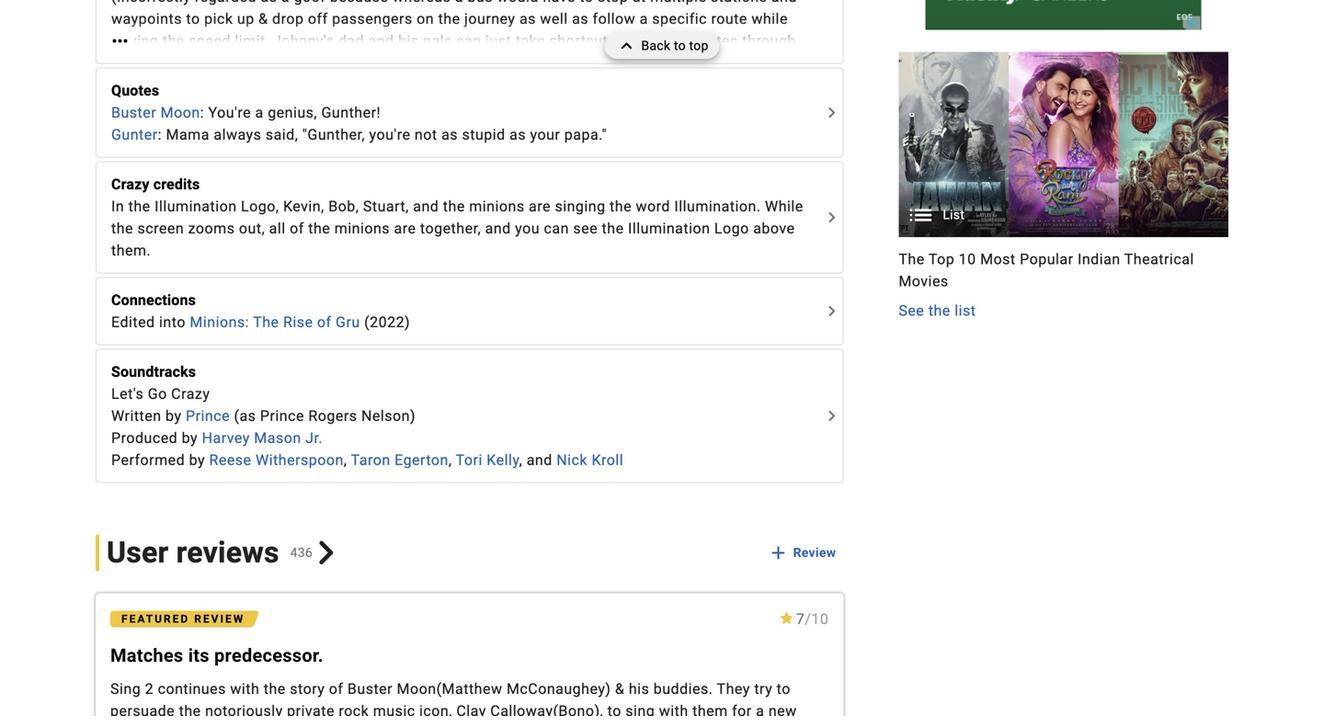 Task type: vqa. For each thing, say whether or not it's contained in the screenshot.
specific
yes



Task type: describe. For each thing, give the bounding box(es) containing it.
at
[[633, 0, 646, 6]]

written
[[111, 407, 161, 425]]

waypoints
[[111, 10, 182, 28]]

the down kevin,
[[308, 220, 330, 237]]

connections button
[[111, 289, 819, 311]]

10 for top
[[959, 251, 976, 268]]

1 horizontal spatial illumination
[[628, 220, 710, 237]]

logo
[[714, 220, 749, 237]]

them
[[693, 703, 728, 716]]

kroll
[[592, 452, 624, 469]]

sing
[[110, 681, 141, 698]]

back to top
[[641, 38, 709, 53]]

egerton
[[395, 452, 449, 469]]

follow
[[593, 10, 636, 28]]

plus
[[387, 76, 417, 94]]

review button
[[766, 537, 844, 570]]

the top 10 most popular indian theatrical movies link
[[899, 248, 1229, 293]]

of inside the "connections edited into minions: the rise of gru (2022)"
[[317, 314, 332, 331]]

gunter button
[[111, 124, 158, 146]]

0 vertical spatial :
[[200, 104, 204, 121]]

the inside the top 10 most popular indian theatrical movies
[[899, 251, 925, 268]]

quotes
[[111, 82, 159, 99]]

0 vertical spatial with
[[230, 681, 260, 698]]

see more image for connections edited into minions: the rise of gru (2022)
[[821, 300, 843, 322]]

go
[[148, 385, 167, 403]]

up
[[237, 10, 254, 28]]

genius,
[[268, 104, 317, 121]]

said,
[[266, 126, 298, 143]]

connections
[[111, 292, 196, 309]]

user reviews
[[107, 536, 279, 570]]

they
[[717, 681, 750, 698]]

protecting
[[694, 54, 765, 72]]

1 vertical spatial speed
[[478, 54, 520, 72]]

together,
[[420, 220, 481, 237]]

multiple
[[650, 0, 707, 6]]

user
[[107, 536, 169, 570]]

illumination.
[[674, 198, 761, 215]]

installed.)
[[267, 98, 336, 116]]

sing
[[626, 703, 655, 716]]

and down limit,
[[254, 54, 280, 72]]

and inside soundtracks let's go crazy written by prince (as prince rogers nelson) produced by harvey mason jr. performed by reese witherspoon , taron egerton , tori kelly , and nick kroll
[[527, 452, 552, 469]]

0 horizontal spatial his
[[196, 76, 216, 94]]

the right see
[[602, 220, 624, 237]]

for
[[732, 703, 752, 716]]

taron
[[351, 452, 391, 469]]

has
[[680, 76, 705, 94]]

shortcuts
[[549, 32, 616, 50]]

indian
[[1078, 251, 1121, 268]]

as up drop
[[261, 0, 277, 6]]

the top 10 most popular indian theatrical movies
[[899, 251, 1194, 290]]

theatrical
[[1124, 251, 1194, 268]]

drop
[[272, 10, 304, 28]]

2 , from the left
[[449, 452, 452, 469]]

zooms
[[188, 220, 235, 237]]

soundtracks
[[111, 363, 196, 381]]

group containing the top 10 most popular indian theatrical movies
[[899, 52, 1229, 322]]

to right the try
[[777, 681, 791, 698]]

advertisement region
[[926, 0, 1202, 30]]

& inside (incorrectly regarded as a goof because whereas a bus would have to stop at multiple stations and waypoints to pick up & drop off passengers on the journey as well as follow a specific route while driving the speed limit, johnny's dad and his pals can just take shortcuts and direct routes through roads and highways and potentially disregarding the speed limits in the interests of protecting johnny and his group in an emergency. plus they are mechanics, maybe the truck has had a faster more powerful engine installed.)
[[259, 10, 268, 28]]

his inside sing 2 continues with the story of buster moon(matthew mcconaughey) & his buddies. they try to persuade the notoriously private rock music icon, clay calloway(bono), to sing with them for a ne
[[629, 681, 650, 698]]

a inside quotes buster moon : you're a genius, gunther! gunter : mama always said, "gunther, you're not as stupid as your papa."
[[255, 104, 264, 121]]

the up together,
[[443, 198, 465, 215]]

1 vertical spatial in
[[265, 76, 277, 94]]

see more image inside (incorrectly regarded as a goof because whereas a bus would have to stop at multiple stations and waypoints to pick up & drop off passengers on the journey as well as follow a specific route while driving the speed limit, johnny's dad and his pals can just take shortcuts and direct routes through roads and highways and potentially disregarding the speed limits in the interests of protecting johnny and his group in an emergency. plus they are mechanics, maybe the truck has had a faster more powerful engine installed.) button
[[105, 30, 135, 52]]

they
[[421, 76, 451, 94]]

regarded
[[195, 0, 257, 6]]

emergency.
[[303, 76, 383, 94]]

the up the maybe on the top left of the page
[[584, 54, 606, 72]]

the down in
[[111, 220, 133, 237]]

"gunther,
[[302, 126, 365, 143]]

the down interests
[[614, 76, 636, 94]]

buster inside quotes buster moon : you're a genius, gunther! gunter : mama always said, "gunther, you're not as stupid as your papa."
[[111, 104, 156, 121]]

see more image for soundtracks let's go crazy written by prince (as prince rogers nelson) produced by harvey mason jr. performed by reese witherspoon , taron egerton , tori kelly , and nick kroll
[[821, 405, 843, 427]]

and right "roads"
[[155, 54, 181, 72]]

word
[[636, 198, 670, 215]]

stations
[[711, 0, 767, 6]]

limits
[[524, 54, 563, 72]]

let's
[[111, 385, 144, 403]]

to left pick
[[186, 10, 200, 28]]

pals
[[423, 32, 452, 50]]

(incorrectly regarded as a goof because whereas a bus would have to stop at multiple stations and waypoints to pick up & drop off passengers on the journey as well as follow a specific route while driving the speed limit, johnny's dad and his pals can just take shortcuts and direct routes through roads and highways and potentially disregarding the speed limits in the interests of protecting johnny and his group in an emergency. plus they are mechanics, maybe the truck has had a faster more powerful engine installed.)
[[111, 0, 797, 116]]

1 vertical spatial with
[[659, 703, 688, 716]]

had
[[709, 76, 735, 94]]

all
[[269, 220, 286, 237]]

clay
[[456, 703, 486, 716]]

gunter
[[111, 126, 158, 143]]

of inside sing 2 continues with the story of buster moon(matthew mcconaughey) & his buddies. they try to persuade the notoriously private rock music icon, clay calloway(bono), to sing with them for a ne
[[329, 681, 343, 698]]

above
[[753, 220, 795, 237]]

moon(matthew
[[397, 681, 503, 698]]

would
[[497, 0, 539, 6]]

kevin,
[[283, 198, 324, 215]]

passengers
[[332, 10, 413, 28]]

list
[[943, 207, 965, 223]]

the left list
[[929, 302, 951, 320]]

quotes buster moon : you're a genius, gunther! gunter : mama always said, "gunther, you're not as stupid as your papa."
[[111, 82, 607, 143]]

10 for /
[[811, 611, 829, 628]]

a left bus
[[455, 0, 464, 6]]

most
[[980, 251, 1016, 268]]

the left the story at the left bottom
[[264, 681, 286, 698]]

list group
[[899, 52, 1229, 237]]

rock
[[339, 703, 369, 716]]

1 vertical spatial are
[[529, 198, 551, 215]]

can inside (incorrectly regarded as a goof because whereas a bus would have to stop at multiple stations and waypoints to pick up & drop off passengers on the journey as well as follow a specific route while driving the speed limit, johnny's dad and his pals can just take shortcuts and direct routes through roads and highways and potentially disregarding the speed limits in the interests of protecting johnny and his group in an emergency. plus they are mechanics, maybe the truck has had a faster more powerful engine installed.)
[[456, 32, 482, 50]]

review
[[793, 545, 836, 561]]

whereas
[[393, 0, 451, 6]]

reese
[[209, 452, 252, 469]]

list link
[[899, 52, 1229, 237]]

papa."
[[564, 126, 607, 143]]

persuade
[[110, 703, 175, 716]]

taron egerton link
[[351, 452, 449, 469]]

a inside sing 2 continues with the story of buster moon(matthew mcconaughey) & his buddies. they try to persuade the notoriously private rock music icon, clay calloway(bono), to sing with them for a ne
[[756, 703, 765, 716]]

0 horizontal spatial are
[[394, 220, 416, 237]]

specific
[[652, 10, 707, 28]]

have
[[543, 0, 576, 6]]

(incorrectly
[[111, 0, 191, 6]]

0 horizontal spatial illumination
[[155, 198, 237, 215]]

always
[[214, 126, 262, 143]]

credits
[[153, 176, 200, 193]]

featured review
[[121, 613, 245, 626]]

engine
[[216, 98, 263, 116]]

(2022)
[[364, 314, 410, 331]]

take
[[516, 32, 545, 50]]

prince link
[[186, 407, 230, 425]]

add image
[[768, 542, 790, 564]]

mechanics,
[[481, 76, 560, 94]]

johnny's
[[273, 32, 334, 50]]

the down waypoints
[[163, 32, 185, 50]]

as left 'your' on the left
[[510, 126, 526, 143]]

still frame image
[[899, 52, 1229, 237]]

1 vertical spatial minions
[[334, 220, 390, 237]]

calloway(bono),
[[490, 703, 603, 716]]

disregarding
[[361, 54, 448, 72]]

to left sing
[[608, 703, 622, 716]]



Task type: locate. For each thing, give the bounding box(es) containing it.
through
[[742, 32, 796, 50]]

tori kelly link
[[456, 452, 519, 469]]

: down the buster moon button
[[158, 126, 162, 143]]

:
[[200, 104, 204, 121], [158, 126, 162, 143]]

, left taron
[[344, 452, 347, 469]]

a right you're
[[255, 104, 264, 121]]

prince up "mason" at the left bottom of page
[[260, 407, 304, 425]]

the up movies
[[899, 251, 925, 268]]

minions down "bob,"
[[334, 220, 390, 237]]

the down continues
[[179, 703, 201, 716]]

0 horizontal spatial crazy
[[111, 176, 150, 193]]

connections edited into minions: the rise of gru (2022)
[[111, 292, 410, 331]]

highways
[[185, 54, 250, 72]]

are right they
[[455, 76, 477, 94]]

an
[[282, 76, 299, 94]]

0 horizontal spatial :
[[158, 126, 162, 143]]

0 vertical spatial crazy
[[111, 176, 150, 193]]

to left top
[[674, 38, 686, 53]]

reese witherspoon link
[[209, 452, 344, 469]]

on
[[417, 10, 434, 28]]

& inside sing 2 continues with the story of buster moon(matthew mcconaughey) & his buddies. they try to persuade the notoriously private rock music icon, clay calloway(bono), to sing with them for a ne
[[615, 681, 625, 698]]

as right not
[[441, 126, 458, 143]]

1 horizontal spatial buster
[[348, 681, 393, 698]]

0 vertical spatial the
[[899, 251, 925, 268]]

his up sing
[[629, 681, 650, 698]]

1 horizontal spatial are
[[455, 76, 477, 94]]

its
[[188, 645, 209, 667]]

1 , from the left
[[344, 452, 347, 469]]

2 prince from the left
[[260, 407, 304, 425]]

to left stop on the left of page
[[580, 0, 594, 6]]

stop
[[598, 0, 628, 6]]

with down "buddies."
[[659, 703, 688, 716]]

as up 'shortcuts'
[[572, 10, 589, 28]]

illumination down word
[[628, 220, 710, 237]]

1 vertical spatial can
[[544, 220, 569, 237]]

of up rock
[[329, 681, 343, 698]]

interests
[[610, 54, 671, 72]]

truck
[[640, 76, 676, 94]]

2 horizontal spatial are
[[529, 198, 551, 215]]

the inside the "connections edited into minions: the rise of gru (2022)"
[[253, 314, 279, 331]]

0 vertical spatial &
[[259, 10, 268, 28]]

0 horizontal spatial buster
[[111, 104, 156, 121]]

a right for
[[756, 703, 765, 716]]

buster moon button
[[111, 102, 200, 124]]

with
[[230, 681, 260, 698], [659, 703, 688, 716]]

back
[[641, 38, 671, 53]]

10 right the top
[[959, 251, 976, 268]]

0 vertical spatial in
[[567, 54, 580, 72]]

can left see
[[544, 220, 569, 237]]

chevron right inline image
[[315, 541, 338, 565]]

& right up
[[259, 10, 268, 28]]

(as
[[234, 407, 256, 425]]

and up interests
[[620, 32, 646, 50]]

1 horizontal spatial prince
[[260, 407, 304, 425]]

436
[[290, 545, 313, 561]]

, left 'nick'
[[519, 452, 523, 469]]

crazy up prince link
[[171, 385, 210, 403]]

0 vertical spatial by
[[166, 407, 182, 425]]

0 horizontal spatial 10
[[811, 611, 829, 628]]

jr.
[[305, 429, 323, 447]]

journey
[[464, 10, 515, 28]]

1 prince from the left
[[186, 407, 230, 425]]

limit,
[[235, 32, 269, 50]]

of right all
[[290, 220, 304, 237]]

rogers
[[308, 407, 357, 425]]

routes
[[694, 32, 738, 50]]

as down would
[[520, 10, 536, 28]]

speed up 'highways'
[[189, 32, 231, 50]]

moon
[[161, 104, 200, 121]]

by down go
[[166, 407, 182, 425]]

crazy inside crazy credits in the illumination logo, kevin, bob, stuart, and the minions are singing the word illumination. while the screen zooms out, all of the minions are together, and you can see the illumination logo above them.
[[111, 176, 150, 193]]

gru
[[336, 314, 360, 331]]

stupid
[[462, 126, 505, 143]]

1 horizontal spatial his
[[398, 32, 419, 50]]

minions:
[[190, 314, 249, 331]]

soundtracks button
[[111, 361, 819, 383]]

of left gru at the left of the page
[[317, 314, 332, 331]]

the up 'quotes' button
[[452, 54, 474, 72]]

potentially
[[284, 54, 357, 72]]

buster
[[111, 104, 156, 121], [348, 681, 393, 698]]

0 vertical spatial speed
[[189, 32, 231, 50]]

and up while at the right top of page
[[771, 0, 797, 6]]

0 horizontal spatial in
[[265, 76, 277, 94]]

with up "notoriously"
[[230, 681, 260, 698]]

1 vertical spatial &
[[615, 681, 625, 698]]

you're
[[369, 126, 411, 143]]

movies
[[899, 273, 949, 290]]

direct
[[650, 32, 690, 50]]

the left the rise
[[253, 314, 279, 331]]

crazy up in
[[111, 176, 150, 193]]

nick kroll link
[[557, 452, 624, 469]]

& right mcconaughey)
[[615, 681, 625, 698]]

can left just
[[456, 32, 482, 50]]

1 vertical spatial 10
[[811, 611, 829, 628]]

0 horizontal spatial with
[[230, 681, 260, 698]]

0 horizontal spatial the
[[253, 314, 279, 331]]

1 horizontal spatial :
[[200, 104, 204, 121]]

0 vertical spatial are
[[455, 76, 477, 94]]

group
[[899, 52, 1229, 322]]

see
[[899, 302, 924, 320]]

are
[[455, 76, 477, 94], [529, 198, 551, 215], [394, 220, 416, 237]]

off
[[308, 10, 328, 28]]

mama
[[166, 126, 210, 143]]

not
[[415, 126, 437, 143]]

and down "passengers"
[[368, 32, 394, 50]]

0 vertical spatial can
[[456, 32, 482, 50]]

to
[[580, 0, 594, 6], [186, 10, 200, 28], [674, 38, 686, 53], [777, 681, 791, 698], [608, 703, 622, 716]]

: up mama
[[200, 104, 204, 121]]

kelly
[[487, 452, 519, 469]]

bus
[[468, 0, 493, 6]]

in left an
[[265, 76, 277, 94]]

gunther!
[[321, 104, 381, 121]]

1 horizontal spatial with
[[659, 703, 688, 716]]

1 see more image from the top
[[821, 206, 843, 229]]

of inside crazy credits in the illumination logo, kevin, bob, stuart, and the minions are singing the word illumination. while the screen zooms out, all of the minions are together, and you can see the illumination logo above them.
[[290, 220, 304, 237]]

quotes button
[[111, 80, 819, 102]]

0 horizontal spatial ,
[[344, 452, 347, 469]]

0 vertical spatial buster
[[111, 104, 156, 121]]

by left reese
[[189, 452, 205, 469]]

are up you
[[529, 198, 551, 215]]

1 vertical spatial the
[[253, 314, 279, 331]]

1 vertical spatial buster
[[348, 681, 393, 698]]

of down back to top
[[675, 54, 690, 72]]

popular
[[1020, 251, 1074, 268]]

music
[[373, 703, 415, 716]]

1 vertical spatial see more image
[[821, 405, 843, 427]]

a right had
[[739, 76, 747, 94]]

can
[[456, 32, 482, 50], [544, 220, 569, 237]]

edited
[[111, 314, 155, 331]]

the right in
[[128, 198, 151, 215]]

expand less image
[[616, 33, 641, 59]]

1 horizontal spatial ,
[[449, 452, 452, 469]]

buddies.
[[654, 681, 713, 698]]

crazy inside soundtracks let's go crazy written by prince (as prince rogers nelson) produced by harvey mason jr. performed by reese witherspoon , taron egerton , tori kelly , and nick kroll
[[171, 385, 210, 403]]

2 vertical spatial his
[[629, 681, 650, 698]]

soundtracks let's go crazy written by prince (as prince rogers nelson) produced by harvey mason jr. performed by reese witherspoon , taron egerton , tori kelly , and nick kroll
[[111, 363, 624, 469]]

harvey
[[202, 429, 250, 447]]

1 vertical spatial his
[[196, 76, 216, 94]]

1 vertical spatial :
[[158, 126, 162, 143]]

1 vertical spatial illumination
[[628, 220, 710, 237]]

bob,
[[329, 198, 359, 215]]

0 vertical spatial illumination
[[155, 198, 237, 215]]

2 horizontal spatial his
[[629, 681, 650, 698]]

minions: the rise of gru button
[[190, 311, 360, 333]]

notoriously
[[205, 703, 283, 716]]

of inside (incorrectly regarded as a goof because whereas a bus would have to stop at multiple stations and waypoints to pick up & drop off passengers on the journey as well as follow a specific route while driving the speed limit, johnny's dad and his pals can just take shortcuts and direct routes through roads and highways and potentially disregarding the speed limits in the interests of protecting johnny and his group in an emergency. plus they are mechanics, maybe the truck has had a faster more powerful engine installed.)
[[675, 54, 690, 72]]

0 vertical spatial 10
[[959, 251, 976, 268]]

see the list
[[899, 302, 976, 320]]

0 horizontal spatial &
[[259, 10, 268, 28]]

1 horizontal spatial the
[[899, 251, 925, 268]]

1 vertical spatial see more image
[[821, 102, 843, 124]]

icon,
[[419, 703, 452, 716]]

see more image
[[105, 30, 135, 52], [821, 102, 843, 124], [821, 300, 843, 322]]

featured
[[121, 613, 190, 626]]

speed down just
[[478, 54, 520, 72]]

star inline image
[[779, 613, 794, 624]]

1 vertical spatial crazy
[[171, 385, 210, 403]]

1 horizontal spatial &
[[615, 681, 625, 698]]

10 right 7
[[811, 611, 829, 628]]

0 vertical spatial his
[[398, 32, 419, 50]]

the right the on
[[438, 10, 460, 28]]

1 horizontal spatial speed
[[478, 54, 520, 72]]

0 horizontal spatial minions
[[334, 220, 390, 237]]

see the list button
[[899, 300, 976, 322]]

are inside (incorrectly regarded as a goof because whereas a bus would have to stop at multiple stations and waypoints to pick up & drop off passengers on the journey as well as follow a specific route while driving the speed limit, johnny's dad and his pals can just take shortcuts and direct routes through roads and highways and potentially disregarding the speed limits in the interests of protecting johnny and his group in an emergency. plus they are mechanics, maybe the truck has had a faster more powerful engine installed.)
[[455, 76, 477, 94]]

the
[[899, 251, 925, 268], [253, 314, 279, 331]]

your
[[530, 126, 560, 143]]

and left you
[[485, 220, 511, 237]]

his down 'highways'
[[196, 76, 216, 94]]

dad
[[338, 32, 364, 50]]

2 see more image from the top
[[821, 405, 843, 427]]

powerful
[[151, 98, 212, 116]]

maybe
[[564, 76, 610, 94]]

by down prince link
[[182, 429, 198, 447]]

0 vertical spatial see more image
[[105, 30, 135, 52]]

story
[[290, 681, 325, 698]]

0 horizontal spatial can
[[456, 32, 482, 50]]

buster inside sing 2 continues with the story of buster moon(matthew mcconaughey) & his buddies. they try to persuade the notoriously private rock music icon, clay calloway(bono), to sing with them for a ne
[[348, 681, 393, 698]]

can inside crazy credits in the illumination logo, kevin, bob, stuart, and the minions are singing the word illumination. while the screen zooms out, all of the minions are together, and you can see the illumination logo above them.
[[544, 220, 569, 237]]

of
[[675, 54, 690, 72], [290, 220, 304, 237], [317, 314, 332, 331], [329, 681, 343, 698]]

buster up "gunter" button at left top
[[111, 104, 156, 121]]

1 horizontal spatial minions
[[469, 198, 525, 215]]

crazy credits button
[[111, 173, 819, 195]]

2
[[145, 681, 154, 698]]

1 horizontal spatial can
[[544, 220, 569, 237]]

rise
[[283, 314, 313, 331]]

illumination up zooms
[[155, 198, 237, 215]]

his up disregarding
[[398, 32, 419, 50]]

a up drop
[[281, 0, 290, 6]]

screen
[[137, 220, 184, 237]]

see more image for quotes buster moon : you're a genius, gunther! gunter : mama always said, "gunther, you're not as stupid as your papa."
[[821, 102, 843, 124]]

1 horizontal spatial crazy
[[171, 385, 210, 403]]

nelson)
[[361, 407, 416, 425]]

and left 'nick'
[[527, 452, 552, 469]]

crazy
[[111, 176, 150, 193], [171, 385, 210, 403]]

2 vertical spatial are
[[394, 220, 416, 237]]

0 vertical spatial minions
[[469, 198, 525, 215]]

driving
[[111, 32, 158, 50]]

in down 'shortcuts'
[[567, 54, 580, 72]]

you
[[515, 220, 540, 237]]

the left word
[[610, 198, 632, 215]]

buster up rock
[[348, 681, 393, 698]]

and up together,
[[413, 198, 439, 215]]

0 horizontal spatial prince
[[186, 407, 230, 425]]

1 horizontal spatial 10
[[959, 251, 976, 268]]

1 horizontal spatial in
[[567, 54, 580, 72]]

a down at on the top of page
[[640, 10, 648, 28]]

0 horizontal spatial speed
[[189, 32, 231, 50]]

prince up harvey
[[186, 407, 230, 425]]

0 vertical spatial see more image
[[821, 206, 843, 229]]

3 , from the left
[[519, 452, 523, 469]]

1 vertical spatial by
[[182, 429, 198, 447]]

are down stuart,
[[394, 220, 416, 237]]

see more image
[[821, 206, 843, 229], [821, 405, 843, 427]]

because
[[330, 0, 388, 6]]

, left tori
[[449, 452, 452, 469]]

2 vertical spatial see more image
[[821, 300, 843, 322]]

see more image for crazy credits in the illumination logo, kevin, bob, stuart, and the minions are singing the word illumination. while the screen zooms out, all of the minions are together, and you can see the illumination logo above them.
[[821, 206, 843, 229]]

and up the powerful at the top left
[[166, 76, 192, 94]]

10 inside the top 10 most popular indian theatrical movies
[[959, 251, 976, 268]]

logo,
[[241, 198, 279, 215]]

2 horizontal spatial ,
[[519, 452, 523, 469]]

goof
[[294, 0, 326, 6]]

nick
[[557, 452, 588, 469]]

2 vertical spatial by
[[189, 452, 205, 469]]

in
[[111, 198, 124, 215]]

minions up you
[[469, 198, 525, 215]]



